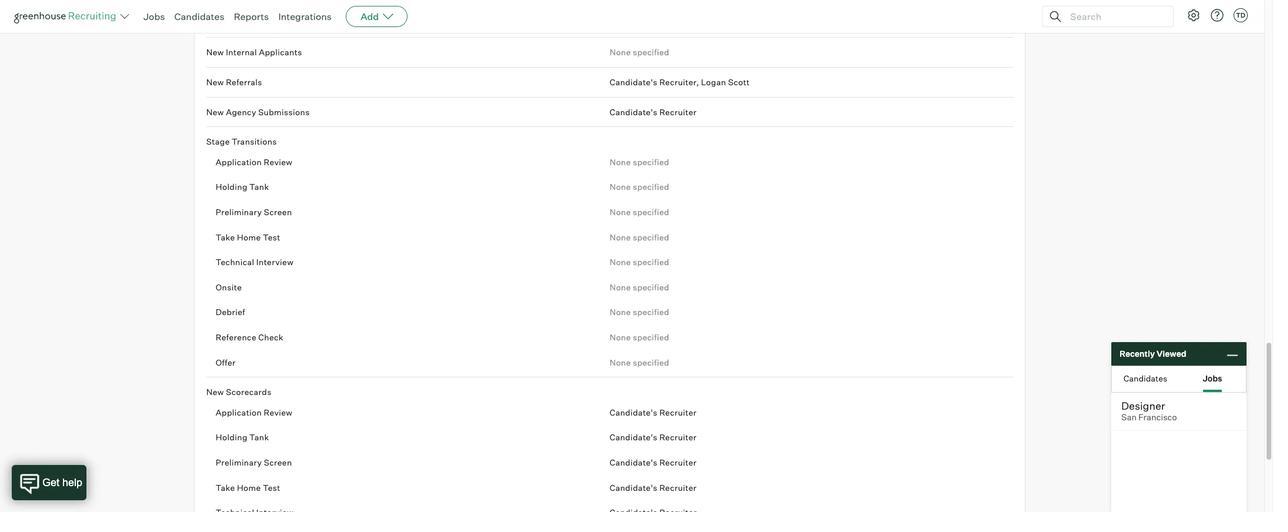 Task type: vqa. For each thing, say whether or not it's contained in the screenshot.
attainment
no



Task type: locate. For each thing, give the bounding box(es) containing it.
1 take home test from the top
[[216, 232, 280, 242]]

2 review from the top
[[264, 408, 293, 418]]

specified for screen
[[633, 207, 670, 217]]

candidate's
[[610, 77, 658, 87], [610, 107, 658, 117], [610, 408, 658, 418], [610, 433, 658, 443], [610, 458, 658, 468], [610, 483, 658, 493]]

home
[[237, 232, 261, 242], [237, 483, 261, 493]]

recruiter for take home test
[[660, 483, 697, 493]]

candidates
[[174, 11, 225, 22], [1124, 373, 1168, 383]]

5 new from the top
[[206, 387, 224, 397]]

preliminary screen for none specified
[[216, 207, 292, 217]]

2 application from the top
[[216, 408, 262, 418]]

2 preliminary from the top
[[216, 458, 262, 468]]

1 vertical spatial applicants
[[259, 47, 302, 57]]

recruiter for application review
[[660, 408, 697, 418]]

none specified for interview
[[610, 257, 670, 267]]

1 review from the top
[[264, 157, 293, 167]]

3 candidate's from the top
[[610, 408, 658, 418]]

1 horizontal spatial jobs
[[1203, 373, 1223, 383]]

new down offer
[[206, 387, 224, 397]]

take for candidate's recruiter
[[216, 483, 235, 493]]

tank down transitions at the left top of the page
[[249, 182, 269, 192]]

jobs
[[144, 11, 165, 22], [1203, 373, 1223, 383]]

0 vertical spatial take
[[216, 232, 235, 242]]

0 vertical spatial applicants
[[226, 18, 269, 28]]

candidates down recently viewed at the bottom
[[1124, 373, 1168, 383]]

new
[[206, 18, 224, 28], [206, 47, 224, 57], [206, 77, 224, 87], [206, 107, 224, 117], [206, 387, 224, 397]]

3 candidate's recruiter from the top
[[610, 433, 697, 443]]

take home test
[[216, 232, 280, 242], [216, 483, 280, 493]]

application review down transitions at the left top of the page
[[216, 157, 293, 167]]

new scorecards
[[206, 387, 272, 397]]

2 home from the top
[[237, 483, 261, 493]]

0 vertical spatial application
[[216, 157, 262, 167]]

1 application review from the top
[[216, 157, 293, 167]]

preliminary screen
[[216, 207, 292, 217], [216, 458, 292, 468]]

2 test from the top
[[263, 483, 280, 493]]

2 candidate's from the top
[[610, 107, 658, 117]]

candidate's recruiter, logan scott
[[610, 77, 750, 87]]

6 none from the top
[[610, 257, 631, 267]]

recently viewed
[[1120, 349, 1187, 359]]

transitions
[[232, 137, 277, 147]]

candidate's recruiter for take home test
[[610, 483, 697, 493]]

applicants right internal
[[259, 47, 302, 57]]

1 none specified from the top
[[610, 47, 670, 57]]

0 vertical spatial jobs
[[144, 11, 165, 22]]

new left agency
[[206, 107, 224, 117]]

2 recruiter from the top
[[660, 408, 697, 418]]

application review down scorecards
[[216, 408, 293, 418]]

viewed
[[1157, 349, 1187, 359]]

5 specified from the top
[[633, 232, 670, 242]]

candidate's for preliminary screen
[[610, 458, 658, 468]]

1 candidate's recruiter from the top
[[610, 107, 697, 117]]

0 vertical spatial tank
[[249, 182, 269, 192]]

specified for internal
[[633, 47, 670, 57]]

5 candidate's recruiter from the top
[[610, 483, 697, 493]]

recruiter
[[660, 107, 697, 117], [660, 408, 697, 418], [660, 433, 697, 443], [660, 458, 697, 468], [660, 483, 697, 493]]

offer
[[216, 357, 236, 367]]

1 screen from the top
[[264, 207, 292, 217]]

screen
[[264, 207, 292, 217], [264, 458, 292, 468]]

2 holding tank from the top
[[216, 433, 269, 443]]

1 tank from the top
[[249, 182, 269, 192]]

1 vertical spatial jobs
[[1203, 373, 1223, 383]]

application for none specified
[[216, 157, 262, 167]]

2 candidate's recruiter from the top
[[610, 408, 697, 418]]

4 specified from the top
[[633, 207, 670, 217]]

none specified for check
[[610, 332, 670, 342]]

3 new from the top
[[206, 77, 224, 87]]

5 none specified from the top
[[610, 232, 670, 242]]

4 new from the top
[[206, 107, 224, 117]]

5 candidate's from the top
[[610, 458, 658, 468]]

take
[[216, 232, 235, 242], [216, 483, 235, 493]]

preliminary
[[216, 207, 262, 217], [216, 458, 262, 468]]

4 none from the top
[[610, 207, 631, 217]]

holding tank down new scorecards
[[216, 433, 269, 443]]

screen for candidate's recruiter
[[264, 458, 292, 468]]

candidate's for application review
[[610, 408, 658, 418]]

2 new from the top
[[206, 47, 224, 57]]

0 vertical spatial home
[[237, 232, 261, 242]]

review down transitions at the left top of the page
[[264, 157, 293, 167]]

none specified for internal
[[610, 47, 670, 57]]

1 vertical spatial holding
[[216, 433, 248, 443]]

1 preliminary screen from the top
[[216, 207, 292, 217]]

1 vertical spatial test
[[263, 483, 280, 493]]

integrations
[[278, 11, 332, 22]]

1 vertical spatial take home test
[[216, 483, 280, 493]]

new for new internal applicants
[[206, 47, 224, 57]]

1 new from the top
[[206, 18, 224, 28]]

0 horizontal spatial candidates
[[174, 11, 225, 22]]

0 vertical spatial take home test
[[216, 232, 280, 242]]

2 specified from the top
[[633, 157, 670, 167]]

7 none specified from the top
[[610, 282, 670, 292]]

holding tank for none specified
[[216, 182, 269, 192]]

new left reports link
[[206, 18, 224, 28]]

applicants
[[226, 18, 269, 28], [259, 47, 302, 57]]

reports
[[234, 11, 269, 22]]

1 vertical spatial home
[[237, 483, 261, 493]]

1 horizontal spatial candidates
[[1124, 373, 1168, 383]]

1 preliminary from the top
[[216, 207, 262, 217]]

1 vertical spatial take
[[216, 483, 235, 493]]

6 specified from the top
[[633, 257, 670, 267]]

Search text field
[[1068, 8, 1163, 25]]

none for tank
[[610, 182, 631, 192]]

1 vertical spatial screen
[[264, 458, 292, 468]]

1 test from the top
[[263, 232, 280, 242]]

1 none from the top
[[610, 47, 631, 57]]

2 take from the top
[[216, 483, 235, 493]]

stage transitions
[[206, 137, 277, 147]]

specified for tank
[[633, 182, 670, 192]]

review for candidate's recruiter
[[264, 408, 293, 418]]

new left referrals
[[206, 77, 224, 87]]

none specified for home
[[610, 232, 670, 242]]

candidate's recruiter
[[610, 107, 697, 117], [610, 408, 697, 418], [610, 433, 697, 443], [610, 458, 697, 468], [610, 483, 697, 493]]

integrations link
[[278, 11, 332, 22]]

internal
[[226, 47, 257, 57]]

designer san francisco
[[1122, 399, 1178, 423]]

none for check
[[610, 332, 631, 342]]

candidate's for take home test
[[610, 483, 658, 493]]

holding tank down stage transitions on the top of page
[[216, 182, 269, 192]]

1 holding tank from the top
[[216, 182, 269, 192]]

candidates right jobs link on the left top
[[174, 11, 225, 22]]

tank for candidate's recruiter
[[249, 433, 269, 443]]

1 vertical spatial candidates
[[1124, 373, 1168, 383]]

td button
[[1234, 8, 1248, 22]]

preliminary for none specified
[[216, 207, 262, 217]]

9 none specified from the top
[[610, 332, 670, 342]]

specified for home
[[633, 232, 670, 242]]

test
[[263, 232, 280, 242], [263, 483, 280, 493]]

5 none from the top
[[610, 232, 631, 242]]

application down stage transitions on the top of page
[[216, 157, 262, 167]]

reports link
[[234, 11, 269, 22]]

candidate's for new referrals
[[610, 77, 658, 87]]

1 vertical spatial preliminary screen
[[216, 458, 292, 468]]

1 home from the top
[[237, 232, 261, 242]]

francisco
[[1139, 412, 1178, 423]]

new left internal
[[206, 47, 224, 57]]

1 vertical spatial application
[[216, 408, 262, 418]]

5 recruiter from the top
[[660, 483, 697, 493]]

2 preliminary screen from the top
[[216, 458, 292, 468]]

2 screen from the top
[[264, 458, 292, 468]]

specified
[[633, 47, 670, 57], [633, 157, 670, 167], [633, 182, 670, 192], [633, 207, 670, 217], [633, 232, 670, 242], [633, 257, 670, 267], [633, 282, 670, 292], [633, 307, 670, 317], [633, 332, 670, 342], [633, 357, 670, 367]]

4 candidate's recruiter from the top
[[610, 458, 697, 468]]

1 holding from the top
[[216, 182, 248, 192]]

1 vertical spatial tank
[[249, 433, 269, 443]]

0 vertical spatial holding
[[216, 182, 248, 192]]

1 take from the top
[[216, 232, 235, 242]]

0 vertical spatial application review
[[216, 157, 293, 167]]

holding down new scorecards
[[216, 433, 248, 443]]

interview
[[256, 257, 294, 267]]

holding for none specified
[[216, 182, 248, 192]]

holding
[[216, 182, 248, 192], [216, 433, 248, 443]]

3 none specified from the top
[[610, 182, 670, 192]]

6 none specified from the top
[[610, 257, 670, 267]]

0 vertical spatial holding tank
[[216, 182, 269, 192]]

0 vertical spatial screen
[[264, 207, 292, 217]]

candidates inside tab list
[[1124, 373, 1168, 383]]

1 vertical spatial holding tank
[[216, 433, 269, 443]]

2 none specified from the top
[[610, 157, 670, 167]]

0 vertical spatial review
[[264, 157, 293, 167]]

3 none from the top
[[610, 182, 631, 192]]

2 tank from the top
[[249, 433, 269, 443]]

applicants up internal
[[226, 18, 269, 28]]

application down new scorecards
[[216, 408, 262, 418]]

9 none from the top
[[610, 332, 631, 342]]

reference
[[216, 332, 256, 342]]

0 vertical spatial preliminary
[[216, 207, 262, 217]]

review for none specified
[[264, 157, 293, 167]]

1 vertical spatial review
[[264, 408, 293, 418]]

2 take home test from the top
[[216, 483, 280, 493]]

reference check
[[216, 332, 284, 342]]

9 specified from the top
[[633, 332, 670, 342]]

candidate's recruiter for application review
[[610, 408, 697, 418]]

6 candidate's from the top
[[610, 483, 658, 493]]

1 application from the top
[[216, 157, 262, 167]]

add button
[[346, 6, 408, 27]]

recently
[[1120, 349, 1155, 359]]

8 none specified from the top
[[610, 307, 670, 317]]

test for none specified
[[263, 232, 280, 242]]

specified for review
[[633, 157, 670, 167]]

preliminary for candidate's recruiter
[[216, 458, 262, 468]]

none specified
[[610, 47, 670, 57], [610, 157, 670, 167], [610, 182, 670, 192], [610, 207, 670, 217], [610, 232, 670, 242], [610, 257, 670, 267], [610, 282, 670, 292], [610, 307, 670, 317], [610, 332, 670, 342], [610, 357, 670, 367]]

0 vertical spatial preliminary screen
[[216, 207, 292, 217]]

none for screen
[[610, 207, 631, 217]]

0 vertical spatial test
[[263, 232, 280, 242]]

holding tank
[[216, 182, 269, 192], [216, 433, 269, 443]]

3 specified from the top
[[633, 182, 670, 192]]

tank down scorecards
[[249, 433, 269, 443]]

review
[[264, 157, 293, 167], [264, 408, 293, 418]]

application review
[[216, 157, 293, 167], [216, 408, 293, 418]]

tab list containing candidates
[[1112, 366, 1247, 392]]

review down scorecards
[[264, 408, 293, 418]]

screen for none specified
[[264, 207, 292, 217]]

1 recruiter from the top
[[660, 107, 697, 117]]

take home test for candidate's recruiter
[[216, 483, 280, 493]]

designer
[[1122, 399, 1166, 412]]

2 none from the top
[[610, 157, 631, 167]]

1 vertical spatial preliminary
[[216, 458, 262, 468]]

2 application review from the top
[[216, 408, 293, 418]]

4 recruiter from the top
[[660, 458, 697, 468]]

tank
[[249, 182, 269, 192], [249, 433, 269, 443]]

application
[[216, 157, 262, 167], [216, 408, 262, 418]]

tab list
[[1112, 366, 1247, 392]]

stage
[[206, 137, 230, 147]]

3 recruiter from the top
[[660, 433, 697, 443]]

1 specified from the top
[[633, 47, 670, 57]]

4 candidate's from the top
[[610, 433, 658, 443]]

4 none specified from the top
[[610, 207, 670, 217]]

1 vertical spatial application review
[[216, 408, 293, 418]]

2 holding from the top
[[216, 433, 248, 443]]

holding down stage transitions on the top of page
[[216, 182, 248, 192]]

configure image
[[1187, 8, 1201, 22]]

none specified for review
[[610, 157, 670, 167]]

none
[[610, 47, 631, 57], [610, 157, 631, 167], [610, 182, 631, 192], [610, 207, 631, 217], [610, 232, 631, 242], [610, 257, 631, 267], [610, 282, 631, 292], [610, 307, 631, 317], [610, 332, 631, 342], [610, 357, 631, 367]]

1 candidate's from the top
[[610, 77, 658, 87]]

new for new applicants
[[206, 18, 224, 28]]



Task type: describe. For each thing, give the bounding box(es) containing it.
new for new agency submissions
[[206, 107, 224, 117]]

application for candidate's recruiter
[[216, 408, 262, 418]]

none specified for screen
[[610, 207, 670, 217]]

debrief
[[216, 307, 245, 317]]

td button
[[1232, 6, 1251, 25]]

8 none from the top
[[610, 307, 631, 317]]

take for none specified
[[216, 232, 235, 242]]

take home test for none specified
[[216, 232, 280, 242]]

10 specified from the top
[[633, 357, 670, 367]]

tank for none specified
[[249, 182, 269, 192]]

onsite
[[216, 282, 242, 292]]

new applicants
[[206, 18, 269, 28]]

jobs inside tab list
[[1203, 373, 1223, 383]]

test for candidate's recruiter
[[263, 483, 280, 493]]

check
[[258, 332, 284, 342]]

agency
[[226, 107, 256, 117]]

preliminary screen for candidate's recruiter
[[216, 458, 292, 468]]

greenhouse recruiting image
[[14, 9, 120, 24]]

candidate's for holding tank
[[610, 433, 658, 443]]

home for none specified
[[237, 232, 261, 242]]

td
[[1236, 11, 1246, 19]]

0 horizontal spatial jobs
[[144, 11, 165, 22]]

scorecards
[[226, 387, 272, 397]]

logan
[[701, 77, 726, 87]]

application review for none specified
[[216, 157, 293, 167]]

none for home
[[610, 232, 631, 242]]

new agency submissions
[[206, 107, 310, 117]]

none for review
[[610, 157, 631, 167]]

san
[[1122, 412, 1137, 423]]

new internal applicants
[[206, 47, 302, 57]]

candidate's recruiter for new agency submissions
[[610, 107, 697, 117]]

10 none specified from the top
[[610, 357, 670, 367]]

recruiter for holding tank
[[660, 433, 697, 443]]

candidate's for new agency submissions
[[610, 107, 658, 117]]

new referrals
[[206, 77, 262, 87]]

jobs link
[[144, 11, 165, 22]]

7 none from the top
[[610, 282, 631, 292]]

technical
[[216, 257, 254, 267]]

new for new scorecards
[[206, 387, 224, 397]]

specified for interview
[[633, 257, 670, 267]]

recruiter for new agency submissions
[[660, 107, 697, 117]]

none for interview
[[610, 257, 631, 267]]

scott
[[728, 77, 750, 87]]

add
[[361, 11, 379, 22]]

8 specified from the top
[[633, 307, 670, 317]]

7 specified from the top
[[633, 282, 670, 292]]

referrals
[[226, 77, 262, 87]]

specified for check
[[633, 332, 670, 342]]

none specified for tank
[[610, 182, 670, 192]]

application review for candidate's recruiter
[[216, 408, 293, 418]]

0 vertical spatial candidates
[[174, 11, 225, 22]]

candidates link
[[174, 11, 225, 22]]

candidate's recruiter for holding tank
[[610, 433, 697, 443]]

home for candidate's recruiter
[[237, 483, 261, 493]]

candidate's recruiter for preliminary screen
[[610, 458, 697, 468]]

new for new referrals
[[206, 77, 224, 87]]

holding for candidate's recruiter
[[216, 433, 248, 443]]

recruiter,
[[660, 77, 699, 87]]

recruiter for preliminary screen
[[660, 458, 697, 468]]

submissions
[[258, 107, 310, 117]]

none for internal
[[610, 47, 631, 57]]

technical interview
[[216, 257, 294, 267]]

holding tank for candidate's recruiter
[[216, 433, 269, 443]]

10 none from the top
[[610, 357, 631, 367]]



